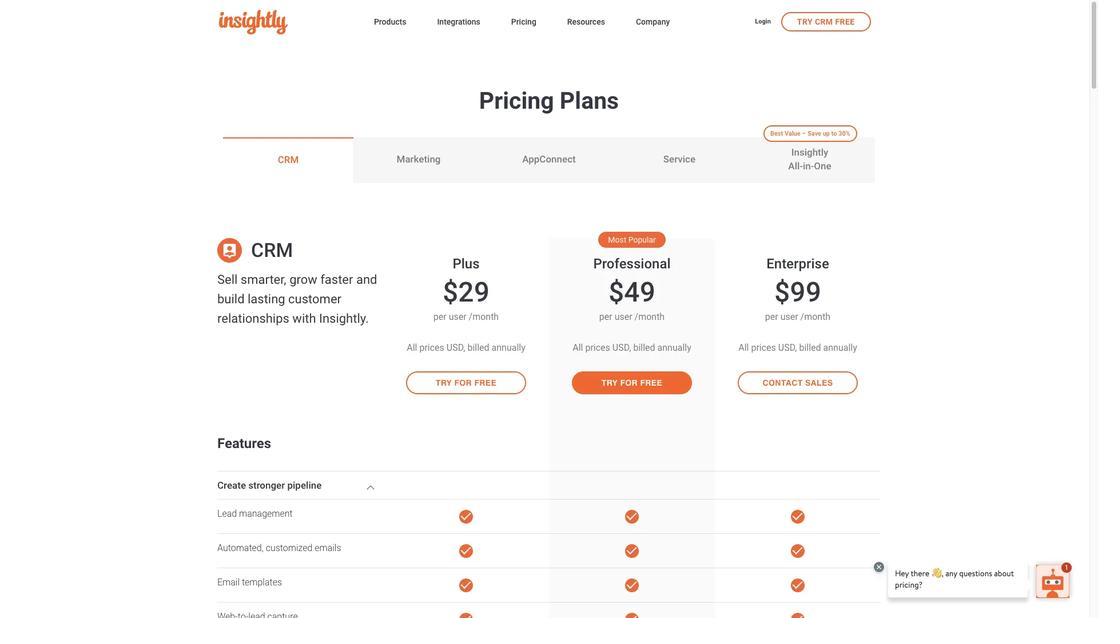 Task type: describe. For each thing, give the bounding box(es) containing it.
pipeline
[[288, 480, 322, 491]]

resources link
[[568, 15, 605, 30]]

company link
[[636, 15, 670, 30]]

and
[[357, 272, 377, 287]]

service
[[664, 153, 696, 165]]

company
[[636, 17, 670, 26]]

try for second try for free link from the left
[[602, 378, 618, 387]]

insightly
[[792, 147, 829, 158]]

$ 49 per user /month
[[600, 276, 665, 322]]

try for free button for second try for free link from the left
[[572, 371, 693, 394]]

templates
[[242, 577, 282, 588]]

contact
[[763, 378, 803, 387]]

billed for 99
[[800, 342, 822, 353]]

lead management
[[217, 508, 293, 519]]

free
[[836, 17, 855, 26]]

prices for 49
[[586, 342, 611, 353]]

sell smarter, grow faster and build lasting customer relationships with insightly.
[[217, 272, 377, 326]]

annually for 49
[[658, 342, 692, 353]]

contact sales
[[763, 378, 834, 387]]

insightly.
[[319, 311, 369, 326]]

pricing for pricing plans
[[479, 87, 554, 114]]

features
[[217, 436, 271, 452]]

usd, for 99
[[779, 342, 798, 353]]

$ for 49
[[609, 276, 625, 308]]

marketing
[[397, 153, 441, 165]]

professional
[[594, 256, 671, 272]]

appconnect link
[[484, 137, 615, 183]]

$ 99 per user /month
[[766, 276, 831, 322]]

insightly logo image
[[219, 10, 288, 34]]

login
[[756, 18, 771, 25]]

crm inside button
[[816, 17, 834, 26]]

service link
[[615, 137, 745, 183]]

try for the try crm free link
[[798, 17, 813, 26]]

email
[[217, 577, 240, 588]]

prices for 29
[[420, 342, 445, 353]]

/month for 49
[[635, 311, 665, 322]]

integrations link
[[437, 15, 481, 30]]

all-
[[789, 160, 804, 172]]

email templates
[[217, 577, 282, 588]]

1 try for free link from the left
[[397, 371, 536, 423]]

pricing plans
[[479, 87, 619, 114]]

user for 49
[[615, 311, 633, 322]]

best value – save up to 30%
[[771, 130, 851, 137]]

$ 29 per user /month
[[434, 276, 499, 322]]

create stronger pipeline
[[217, 480, 322, 491]]

99
[[791, 276, 822, 308]]

try crm free link
[[782, 12, 871, 31]]

smarter,
[[241, 272, 287, 287]]

sales
[[806, 378, 834, 387]]

2 try for free from the left
[[602, 378, 663, 387]]

emails
[[315, 543, 341, 553]]

try crm free
[[798, 17, 855, 26]]

free for second try for free link from the right
[[475, 378, 497, 387]]

create
[[217, 480, 246, 491]]

chevron up image
[[364, 481, 378, 494]]

insightly logo link
[[219, 10, 356, 34]]



Task type: locate. For each thing, give the bounding box(es) containing it.
marketing link
[[354, 137, 484, 183]]

/month down 29
[[469, 311, 499, 322]]

contact sales link
[[729, 371, 868, 423]]

3 all from the left
[[739, 342, 749, 353]]

30%
[[839, 130, 851, 137]]

49
[[625, 276, 656, 308]]

management
[[239, 508, 293, 519]]

0 horizontal spatial all prices usd, billed annually
[[407, 342, 526, 353]]

1 horizontal spatial billed
[[634, 342, 656, 353]]

2 horizontal spatial usd,
[[779, 342, 798, 353]]

try for free button
[[406, 371, 527, 394], [572, 371, 693, 394]]

2 all prices usd, billed annually from the left
[[573, 342, 692, 353]]

1 per from the left
[[434, 311, 447, 322]]

per for 99
[[766, 311, 779, 322]]

0 horizontal spatial for
[[455, 378, 472, 387]]

annually for 99
[[824, 342, 858, 353]]

grow
[[290, 272, 318, 287]]

$
[[443, 276, 459, 308], [609, 276, 625, 308], [775, 276, 791, 308]]

up
[[823, 130, 830, 137]]

customer
[[289, 292, 342, 306]]

2 vertical spatial crm
[[251, 239, 293, 262]]

usd, up contact
[[779, 342, 798, 353]]

$ inside $ 29 per user /month
[[443, 276, 459, 308]]

most popular
[[609, 235, 656, 244]]

user down 99
[[781, 311, 799, 322]]

all prices usd, billed annually down $ 29 per user /month
[[407, 342, 526, 353]]

all prices usd, billed annually for 49
[[573, 342, 692, 353]]

1 /month from the left
[[469, 311, 499, 322]]

annually
[[492, 342, 526, 353], [658, 342, 692, 353], [824, 342, 858, 353]]

1 horizontal spatial try for free button
[[572, 371, 693, 394]]

try for free link
[[397, 371, 536, 423], [563, 371, 702, 423]]

plans
[[560, 87, 619, 114]]

usd,
[[447, 342, 466, 353], [613, 342, 632, 353], [779, 342, 798, 353]]

$ down "plus"
[[443, 276, 459, 308]]

faster
[[321, 272, 353, 287]]

0 horizontal spatial free
[[475, 378, 497, 387]]

try for free button for second try for free link from the right
[[406, 371, 527, 394]]

resources
[[568, 17, 605, 26]]

all for 29
[[407, 342, 417, 353]]

user down 49
[[615, 311, 633, 322]]

per
[[434, 311, 447, 322], [600, 311, 613, 322], [766, 311, 779, 322]]

1 for from the left
[[455, 378, 472, 387]]

user
[[449, 311, 467, 322], [615, 311, 633, 322], [781, 311, 799, 322]]

0 horizontal spatial try for free
[[436, 378, 497, 387]]

billed down $ 49 per user /month
[[634, 342, 656, 353]]

3 per from the left
[[766, 311, 779, 322]]

per for 29
[[434, 311, 447, 322]]

billed down $ 29 per user /month
[[468, 342, 490, 353]]

all for 99
[[739, 342, 749, 353]]

prices for 99
[[752, 342, 777, 353]]

0 horizontal spatial all
[[407, 342, 417, 353]]

0 horizontal spatial annually
[[492, 342, 526, 353]]

1 horizontal spatial try for free
[[602, 378, 663, 387]]

/month down 99
[[801, 311, 831, 322]]

1 horizontal spatial per
[[600, 311, 613, 322]]

user inside $ 29 per user /month
[[449, 311, 467, 322]]

appconnect
[[523, 153, 576, 165]]

2 horizontal spatial billed
[[800, 342, 822, 353]]

save
[[808, 130, 822, 137]]

usd, for 29
[[447, 342, 466, 353]]

automated,
[[217, 543, 264, 553]]

user inside $ 49 per user /month
[[615, 311, 633, 322]]

2 horizontal spatial all
[[739, 342, 749, 353]]

0 vertical spatial crm
[[816, 17, 834, 26]]

billed for 49
[[634, 342, 656, 353]]

value
[[785, 130, 801, 137]]

all prices usd, billed annually for 99
[[739, 342, 858, 353]]

0 horizontal spatial usd,
[[447, 342, 466, 353]]

1 all from the left
[[407, 342, 417, 353]]

1 horizontal spatial annually
[[658, 342, 692, 353]]

1 horizontal spatial user
[[615, 311, 633, 322]]

1 horizontal spatial all
[[573, 342, 583, 353]]

per for 49
[[600, 311, 613, 322]]

billed up sales
[[800, 342, 822, 353]]

1 user from the left
[[449, 311, 467, 322]]

0 horizontal spatial per
[[434, 311, 447, 322]]

1 horizontal spatial all prices usd, billed annually
[[573, 342, 692, 353]]

free
[[475, 378, 497, 387], [641, 378, 663, 387]]

per inside $ 99 per user /month
[[766, 311, 779, 322]]

customized
[[266, 543, 313, 553]]

1 horizontal spatial /month
[[635, 311, 665, 322]]

crm inside products and bundles tab list
[[278, 154, 299, 165]]

2 annually from the left
[[658, 342, 692, 353]]

1 vertical spatial pricing
[[479, 87, 554, 114]]

build
[[217, 292, 245, 306]]

29
[[459, 276, 490, 308]]

crm icon image
[[217, 238, 242, 263]]

try crm free button
[[782, 12, 871, 31]]

lasting
[[248, 292, 285, 306]]

/month for 29
[[469, 311, 499, 322]]

0 horizontal spatial try
[[436, 378, 452, 387]]

0 horizontal spatial try for free link
[[397, 371, 536, 423]]

lead
[[217, 508, 237, 519]]

1 annually from the left
[[492, 342, 526, 353]]

2 try for free link from the left
[[563, 371, 702, 423]]

relationships
[[217, 311, 290, 326]]

$ for 29
[[443, 276, 459, 308]]

2 billed from the left
[[634, 342, 656, 353]]

2 horizontal spatial /month
[[801, 311, 831, 322]]

most
[[609, 235, 627, 244]]

all prices usd, billed annually up contact sales button
[[739, 342, 858, 353]]

$ inside $ 49 per user /month
[[609, 276, 625, 308]]

/month down 49
[[635, 311, 665, 322]]

3 prices from the left
[[752, 342, 777, 353]]

to
[[832, 130, 838, 137]]

/month for 99
[[801, 311, 831, 322]]

products link
[[374, 15, 407, 30]]

–
[[803, 130, 807, 137]]

try
[[798, 17, 813, 26], [436, 378, 452, 387], [602, 378, 618, 387]]

enterprise
[[767, 256, 830, 272]]

2 for from the left
[[621, 378, 638, 387]]

sell
[[217, 272, 238, 287]]

insightly all-in-one
[[789, 147, 832, 172]]

/month inside $ 99 per user /month
[[801, 311, 831, 322]]

2 horizontal spatial all prices usd, billed annually
[[739, 342, 858, 353]]

0 horizontal spatial try for free button
[[406, 371, 527, 394]]

2 horizontal spatial $
[[775, 276, 791, 308]]

integrations
[[437, 17, 481, 26]]

$ for 99
[[775, 276, 791, 308]]

$ inside $ 99 per user /month
[[775, 276, 791, 308]]

3 /month from the left
[[801, 311, 831, 322]]

for
[[455, 378, 472, 387], [621, 378, 638, 387]]

0 horizontal spatial user
[[449, 311, 467, 322]]

1 prices from the left
[[420, 342, 445, 353]]

2 per from the left
[[600, 311, 613, 322]]

/month inside $ 29 per user /month
[[469, 311, 499, 322]]

pricing
[[512, 17, 537, 26], [479, 87, 554, 114]]

one
[[815, 160, 832, 172]]

1 horizontal spatial free
[[641, 378, 663, 387]]

1 horizontal spatial try
[[602, 378, 618, 387]]

1 free from the left
[[475, 378, 497, 387]]

2 try for free button from the left
[[572, 371, 693, 394]]

2 usd, from the left
[[613, 342, 632, 353]]

popular
[[629, 235, 656, 244]]

usd, down $ 49 per user /month
[[613, 342, 632, 353]]

2 /month from the left
[[635, 311, 665, 322]]

1 usd, from the left
[[447, 342, 466, 353]]

$ down professional
[[609, 276, 625, 308]]

3 user from the left
[[781, 311, 799, 322]]

crm link
[[223, 137, 354, 183]]

2 horizontal spatial annually
[[824, 342, 858, 353]]

billed for 29
[[468, 342, 490, 353]]

pricing link
[[512, 15, 537, 30]]

all prices usd, billed annually down $ 49 per user /month
[[573, 342, 692, 353]]

1 horizontal spatial prices
[[586, 342, 611, 353]]

3 $ from the left
[[775, 276, 791, 308]]

0 horizontal spatial prices
[[420, 342, 445, 353]]

2 all from the left
[[573, 342, 583, 353]]

user inside $ 99 per user /month
[[781, 311, 799, 322]]

3 all prices usd, billed annually from the left
[[739, 342, 858, 353]]

1 billed from the left
[[468, 342, 490, 353]]

user for 29
[[449, 311, 467, 322]]

prices
[[420, 342, 445, 353], [586, 342, 611, 353], [752, 342, 777, 353]]

crm
[[816, 17, 834, 26], [278, 154, 299, 165], [251, 239, 293, 262]]

1 try for free from the left
[[436, 378, 497, 387]]

2 prices from the left
[[586, 342, 611, 353]]

try for free
[[436, 378, 497, 387], [602, 378, 663, 387]]

3 annually from the left
[[824, 342, 858, 353]]

annually for 29
[[492, 342, 526, 353]]

plus
[[453, 256, 480, 272]]

$ down enterprise in the right top of the page
[[775, 276, 791, 308]]

all
[[407, 342, 417, 353], [573, 342, 583, 353], [739, 342, 749, 353]]

best
[[771, 130, 784, 137]]

login link
[[756, 17, 771, 27]]

user down 29
[[449, 311, 467, 322]]

all prices usd, billed annually
[[407, 342, 526, 353], [573, 342, 692, 353], [739, 342, 858, 353]]

/month
[[469, 311, 499, 322], [635, 311, 665, 322], [801, 311, 831, 322]]

pricing for pricing
[[512, 17, 537, 26]]

1 try for free button from the left
[[406, 371, 527, 394]]

usd, down $ 29 per user /month
[[447, 342, 466, 353]]

with
[[293, 311, 316, 326]]

per inside $ 29 per user /month
[[434, 311, 447, 322]]

0 horizontal spatial /month
[[469, 311, 499, 322]]

per inside $ 49 per user /month
[[600, 311, 613, 322]]

2 horizontal spatial per
[[766, 311, 779, 322]]

all for 49
[[573, 342, 583, 353]]

3 billed from the left
[[800, 342, 822, 353]]

1 horizontal spatial try for free link
[[563, 371, 702, 423]]

all prices usd, billed annually for 29
[[407, 342, 526, 353]]

1 horizontal spatial $
[[609, 276, 625, 308]]

1 vertical spatial crm
[[278, 154, 299, 165]]

/month inside $ 49 per user /month
[[635, 311, 665, 322]]

try inside the try crm free button
[[798, 17, 813, 26]]

contact sales button
[[738, 371, 859, 394]]

2 horizontal spatial user
[[781, 311, 799, 322]]

1 $ from the left
[[443, 276, 459, 308]]

automated, customized emails
[[217, 543, 341, 553]]

0 horizontal spatial billed
[[468, 342, 490, 353]]

in-
[[804, 160, 815, 172]]

products
[[374, 17, 407, 26]]

user for 99
[[781, 311, 799, 322]]

2 user from the left
[[615, 311, 633, 322]]

2 free from the left
[[641, 378, 663, 387]]

0 vertical spatial pricing
[[512, 17, 537, 26]]

usd, for 49
[[613, 342, 632, 353]]

2 $ from the left
[[609, 276, 625, 308]]

3 usd, from the left
[[779, 342, 798, 353]]

0 horizontal spatial $
[[443, 276, 459, 308]]

stronger
[[249, 480, 285, 491]]

1 all prices usd, billed annually from the left
[[407, 342, 526, 353]]

products and bundles tab list
[[223, 125, 876, 183]]

2 horizontal spatial try
[[798, 17, 813, 26]]

2 horizontal spatial prices
[[752, 342, 777, 353]]

try for second try for free link from the right
[[436, 378, 452, 387]]

1 horizontal spatial usd,
[[613, 342, 632, 353]]

1 horizontal spatial for
[[621, 378, 638, 387]]

billed
[[468, 342, 490, 353], [634, 342, 656, 353], [800, 342, 822, 353]]

free for second try for free link from the left
[[641, 378, 663, 387]]



Task type: vqa. For each thing, say whether or not it's contained in the screenshot.
WooCommerce
no



